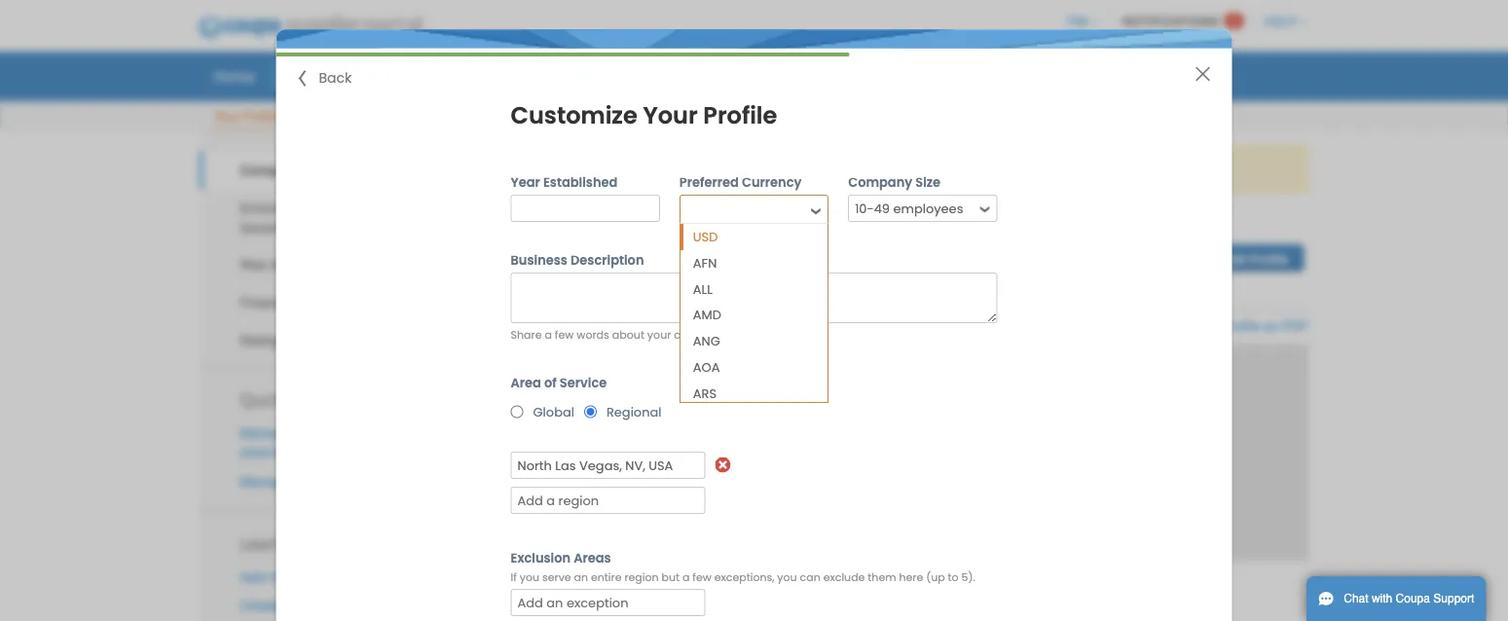 Task type: locate. For each thing, give the bounding box(es) containing it.
business down exclusion
[[526, 583, 587, 599]]

words
[[577, 327, 610, 342]]

1 horizontal spatial company
[[848, 173, 913, 191]]

1 vertical spatial coupa
[[1396, 592, 1431, 606]]

your right about
[[647, 327, 671, 342]]

1 vertical spatial add a region text field
[[513, 488, 704, 513]]

1 vertical spatial &
[[270, 257, 279, 273]]

manage for manage legal entities
[[240, 474, 289, 489]]

1 horizontal spatial you
[[777, 570, 797, 585]]

0 horizontal spatial coupa
[[803, 161, 843, 177]]

manage up the information
[[240, 426, 289, 441]]

0 horizontal spatial profile
[[376, 598, 414, 613]]

1 horizontal spatial your
[[643, 99, 698, 132]]

& right risk
[[270, 257, 279, 273]]

2 add a region text field from the top
[[513, 488, 704, 513]]

company inside 'link'
[[240, 162, 302, 178]]

doing
[[484, 583, 523, 599]]

0 vertical spatial coupa
[[803, 161, 843, 177]]

company for company profile
[[240, 162, 302, 178]]

environmental, social, governance & diversity
[[240, 200, 383, 235]]

about
[[612, 327, 645, 342]]

year established
[[511, 173, 618, 191]]

few
[[555, 327, 574, 342], [693, 570, 712, 585]]

2 vertical spatial profile
[[376, 598, 414, 613]]

2 horizontal spatial your
[[1059, 161, 1085, 177]]

business left tim
[[511, 251, 568, 269]]

2 horizontal spatial a
[[683, 570, 690, 585]]

exclusion areas if you serve an entire region but a few exceptions, you can exclude them here (up to 5).
[[511, 549, 976, 585]]

0 horizontal spatial you
[[520, 570, 540, 585]]

profile left get
[[636, 161, 673, 177]]

ars
[[693, 385, 717, 403]]

setup link
[[1173, 61, 1237, 91]]

2 manage from the top
[[240, 474, 289, 489]]

ratings & references link
[[199, 321, 455, 359]]

them
[[868, 570, 896, 585]]

to left get
[[677, 161, 688, 177]]

0 vertical spatial &
[[318, 220, 327, 235]]

ultimate
[[922, 583, 976, 599]]

copy
[[1001, 318, 1032, 334]]

0 horizontal spatial a
[[285, 598, 292, 613]]

home link
[[201, 61, 268, 91]]

& for compliance
[[270, 257, 279, 273]]

your up get
[[643, 99, 698, 132]]

close image
[[1195, 66, 1211, 82]]

a right create
[[285, 598, 292, 613]]

0 vertical spatial a
[[545, 327, 552, 342]]

coupa inside alert
[[803, 161, 843, 177]]

1 vertical spatial a
[[683, 570, 690, 585]]

buyers
[[847, 161, 888, 177]]

& for references
[[290, 333, 299, 348]]

customize your profile
[[511, 99, 777, 132]]

& right ratings
[[290, 333, 299, 348]]

business inside tim burton enterprises banner
[[526, 583, 587, 599]]

1 horizontal spatial a
[[545, 327, 552, 342]]

ratings & references
[[240, 333, 373, 348]]

0 horizontal spatial company
[[240, 162, 302, 178]]

profile preview
[[883, 318, 972, 334]]

2 vertical spatial a
[[285, 598, 292, 613]]

download profile as pdf
[[1157, 318, 1309, 334]]

profile left as
[[1221, 318, 1260, 334]]

Business Description text field
[[511, 273, 998, 323]]

areas
[[574, 549, 611, 567]]

manage inside manage payment information
[[240, 426, 289, 441]]

manage
[[240, 426, 289, 441], [240, 474, 289, 489]]

all option
[[681, 276, 828, 303]]

here
[[899, 570, 923, 585]]

download
[[1157, 318, 1218, 334]]

discovered
[[715, 161, 781, 177]]

2 vertical spatial &
[[290, 333, 299, 348]]

profile
[[636, 161, 673, 177], [1036, 318, 1073, 334], [376, 598, 414, 613]]

0 vertical spatial add a region text field
[[513, 453, 704, 478]]

year
[[511, 173, 540, 191]]

you
[[520, 570, 540, 585], [777, 570, 797, 585]]

coupa right with
[[1396, 592, 1431, 606]]

share a few words about your company.
[[511, 327, 728, 342]]

2 horizontal spatial profile
[[1036, 318, 1073, 334]]

0 horizontal spatial your
[[214, 109, 239, 124]]

to left 5).
[[948, 570, 959, 585]]

1 vertical spatial profile
[[1036, 318, 1073, 334]]

your down home link
[[214, 109, 239, 124]]

complete your profile to get discovered by coupa buyers that are looking for items in your category.
[[544, 161, 1144, 177]]

0 horizontal spatial few
[[555, 327, 574, 342]]

quick links
[[240, 388, 327, 411]]

1 manage from the top
[[240, 426, 289, 441]]

governance
[[240, 220, 314, 235]]

profile right edit
[[1250, 252, 1289, 266]]

profile preview link
[[883, 318, 972, 334]]

usd
[[693, 228, 718, 245]]

coupa right by
[[803, 161, 843, 177]]

diversity
[[331, 220, 383, 235]]

Company Size text field
[[850, 196, 972, 221]]

progress bar
[[276, 53, 850, 56]]

a right share at the left bottom
[[545, 327, 552, 342]]

0 horizontal spatial your
[[606, 161, 632, 177]]

that
[[891, 161, 914, 177]]

you right if
[[520, 570, 540, 585]]

preferred currency
[[680, 173, 802, 191]]

a for profile
[[285, 598, 292, 613]]

1 horizontal spatial profile
[[636, 161, 673, 177]]

setup
[[1185, 66, 1225, 86]]

size
[[916, 173, 941, 191]]

0 vertical spatial business
[[511, 251, 568, 269]]

your profile
[[214, 109, 279, 124]]

profile up discovered
[[703, 99, 777, 132]]

create
[[240, 598, 281, 613]]

& left diversity
[[318, 220, 327, 235]]

business
[[511, 251, 568, 269], [526, 583, 587, 599]]

to
[[677, 161, 688, 177], [948, 570, 959, 585]]

2 horizontal spatial &
[[318, 220, 327, 235]]

category.
[[1089, 161, 1144, 177]]

0 vertical spatial manage
[[240, 426, 289, 441]]

1 add a region text field from the top
[[513, 453, 704, 478]]

few left words
[[555, 327, 574, 342]]

0 horizontal spatial &
[[270, 257, 279, 273]]

1 vertical spatial few
[[693, 570, 712, 585]]

serve
[[542, 570, 571, 585]]

download profile as pdf button
[[1157, 316, 1309, 336]]

Global radio
[[511, 399, 523, 424]]

performance
[[298, 295, 376, 310]]

0 vertical spatial to
[[677, 161, 688, 177]]

business description
[[511, 251, 644, 269]]

area of service
[[511, 374, 607, 391]]

exclusion
[[511, 549, 571, 567]]

1 horizontal spatial to
[[948, 570, 959, 585]]

company inside customize your profile dialog
[[848, 173, 913, 191]]

2 you from the left
[[777, 570, 797, 585]]

links
[[288, 388, 327, 411]]

url
[[1077, 318, 1104, 334]]

your right in
[[1059, 161, 1085, 177]]

coupa inside button
[[1396, 592, 1431, 606]]

references
[[303, 333, 373, 348]]

your inside your profile link
[[214, 109, 239, 124]]

1 horizontal spatial coupa
[[1396, 592, 1431, 606]]

Add a region text field
[[513, 453, 704, 478], [513, 488, 704, 513]]

delete image
[[715, 457, 735, 473]]

orders link
[[345, 61, 418, 91]]

0 vertical spatial profile
[[636, 161, 673, 177]]

1 vertical spatial manage
[[240, 474, 289, 489]]

1 horizontal spatial &
[[290, 333, 299, 348]]

tim burton enterprises banner
[[477, 214, 1330, 621]]

global
[[533, 403, 574, 421]]

0 horizontal spatial to
[[677, 161, 688, 177]]

you left the can
[[777, 570, 797, 585]]

1 vertical spatial business
[[526, 583, 587, 599]]

profile left url
[[1036, 318, 1073, 334]]

your right complete
[[606, 161, 632, 177]]

Regional radio
[[584, 399, 597, 424]]

profile right the discoverable
[[376, 598, 414, 613]]

afn option
[[681, 250, 828, 276]]

profile down coupa supplier portal image
[[284, 66, 328, 86]]

environmental, social, governance & diversity link
[[199, 189, 455, 246]]

a for words
[[545, 327, 552, 342]]

add more customers
[[240, 569, 366, 585]]

background image
[[484, 344, 1309, 561]]

add a region text field up "areas"
[[513, 488, 704, 513]]

profile up the social,
[[306, 162, 348, 178]]

0 vertical spatial few
[[555, 327, 574, 342]]

1 horizontal spatial few
[[693, 570, 712, 585]]

to inside 'exclusion areas if you serve an entire region but a few exceptions, you can exclude them here (up to 5).'
[[948, 570, 959, 585]]

manage down the information
[[240, 474, 289, 489]]

a right but
[[683, 570, 690, 585]]

risk
[[240, 257, 267, 273]]

pdf
[[1282, 318, 1309, 334]]

business inside customize your profile dialog
[[511, 251, 568, 269]]

quick
[[240, 388, 283, 411]]

ang option
[[681, 329, 828, 355]]

complete your profile to get discovered by coupa buyers that are looking for items in your category. alert
[[484, 145, 1309, 194]]

few inside 'exclusion areas if you serve an entire region but a few exceptions, you can exclude them here (up to 5).'
[[693, 570, 712, 585]]

social,
[[335, 200, 376, 216]]

add a region text field down regional radio
[[513, 453, 704, 478]]

customers
[[303, 569, 366, 585]]

exclusion areas group
[[501, 549, 1007, 621]]

1 vertical spatial to
[[948, 570, 959, 585]]

few right but
[[693, 570, 712, 585]]

usd afn all amd ang aoa ars
[[693, 228, 722, 403]]

coupa
[[803, 161, 843, 177], [1396, 592, 1431, 606]]

1 horizontal spatial your
[[647, 327, 671, 342]]

risk & compliance link
[[199, 246, 455, 284]]

company
[[240, 162, 302, 178], [848, 173, 913, 191]]

get
[[692, 161, 711, 177]]

profile
[[284, 66, 328, 86], [703, 99, 777, 132], [243, 109, 279, 124], [306, 162, 348, 178], [1250, 252, 1289, 266], [883, 318, 922, 334], [1221, 318, 1260, 334]]

profile inside "button"
[[1221, 318, 1260, 334]]



Task type: vqa. For each thing, say whether or not it's contained in the screenshot.
that
yes



Task type: describe. For each thing, give the bounding box(es) containing it.
Add an exception text field
[[513, 590, 704, 615]]

amd option
[[681, 303, 828, 329]]

ars option
[[681, 381, 828, 407]]

chat
[[1344, 592, 1369, 606]]

1 you from the left
[[520, 570, 540, 585]]

profile inside 'link'
[[306, 162, 348, 178]]

can
[[800, 570, 821, 585]]

currency
[[742, 173, 802, 191]]

description
[[571, 251, 644, 269]]

profile inside dialog
[[703, 99, 777, 132]]

ratings
[[240, 333, 286, 348]]

Preferred Currency text field
[[682, 197, 804, 222]]

share
[[511, 327, 542, 342]]

area
[[511, 374, 541, 391]]

home
[[214, 66, 255, 86]]

chat with coupa support button
[[1307, 577, 1486, 621]]

is ultimate parent
[[907, 583, 1022, 599]]

manage payment information
[[240, 426, 345, 461]]

compliance
[[283, 257, 355, 273]]

entire
[[591, 570, 622, 585]]

financial
[[240, 295, 295, 310]]

service/time sheets
[[434, 66, 571, 86]]

with
[[1372, 592, 1393, 606]]

aoa option
[[681, 355, 828, 381]]

preferred currency list box
[[680, 223, 829, 407]]

in
[[1045, 161, 1055, 177]]

to inside alert
[[677, 161, 688, 177]]

company profile
[[240, 162, 348, 178]]

service
[[560, 374, 607, 391]]

enterprises
[[722, 237, 860, 268]]

learning
[[240, 532, 307, 555]]

are
[[918, 161, 938, 177]]

(up
[[926, 570, 945, 585]]

region
[[625, 570, 659, 585]]

area of service option group
[[501, 374, 1007, 424]]

is
[[907, 583, 918, 599]]

coupa supplier portal image
[[185, 3, 435, 52]]

parent
[[980, 583, 1022, 599]]

manage payment information link
[[240, 426, 345, 461]]

manage legal entities
[[240, 474, 369, 489]]

ang
[[693, 333, 721, 350]]

aoa
[[693, 359, 720, 376]]

progress bar inside customize your profile dialog
[[276, 53, 850, 56]]

if
[[511, 570, 517, 585]]

back button
[[299, 68, 352, 89]]

support
[[1434, 592, 1475, 606]]

looking
[[941, 161, 985, 177]]

manage for manage payment information
[[240, 426, 289, 441]]

for
[[988, 161, 1004, 177]]

environmental,
[[240, 200, 331, 216]]

create a discoverable profile
[[240, 598, 414, 613]]

profile link
[[272, 61, 341, 91]]

customize
[[511, 99, 638, 132]]

payment
[[293, 426, 345, 441]]

entities
[[326, 474, 369, 489]]

& inside the environmental, social, governance & diversity
[[318, 220, 327, 235]]

5).
[[962, 570, 976, 585]]

usd option
[[681, 224, 828, 250]]

profile left preview
[[883, 318, 922, 334]]

profile down home link
[[243, 109, 279, 124]]

sheets
[[525, 66, 571, 86]]

edit
[[1222, 252, 1246, 266]]

chat with coupa support
[[1344, 592, 1475, 606]]

burton
[[634, 237, 715, 268]]

customize your profile dialog
[[276, 29, 1232, 621]]

your inside customize your profile dialog
[[643, 99, 698, 132]]

exclude
[[824, 570, 865, 585]]

your profile link
[[213, 105, 280, 130]]

tim burton enterprises image
[[484, 214, 562, 294]]

profile inside alert
[[636, 161, 673, 177]]

tim
[[582, 237, 627, 268]]

established
[[543, 173, 618, 191]]

company for company size
[[848, 173, 913, 191]]

an
[[574, 570, 588, 585]]

create a discoverable profile link
[[240, 598, 414, 613]]

learning center
[[240, 532, 363, 555]]

exceptions,
[[714, 570, 775, 585]]

back
[[319, 69, 352, 88]]

service/time
[[434, 66, 522, 86]]

company.
[[674, 327, 728, 342]]

tim burton enterprises
[[582, 237, 860, 268]]

add
[[240, 569, 264, 585]]

discoverable
[[296, 598, 373, 613]]

as
[[1264, 318, 1278, 334]]

regional
[[607, 403, 662, 421]]

a inside 'exclusion areas if you serve an entire region but a few exceptions, you can exclude them here (up to 5).'
[[683, 570, 690, 585]]

preview
[[925, 318, 972, 334]]

profile inside tim burton enterprises banner
[[1036, 318, 1073, 334]]

preferred
[[680, 173, 739, 191]]

Year Established text field
[[511, 195, 660, 222]]

edit profile
[[1222, 252, 1289, 266]]

company size
[[848, 173, 941, 191]]

afn
[[693, 254, 717, 272]]

your inside dialog
[[647, 327, 671, 342]]

legal
[[293, 474, 322, 489]]

as
[[591, 583, 608, 599]]

of
[[544, 374, 557, 391]]

manage legal entities link
[[240, 474, 369, 489]]



